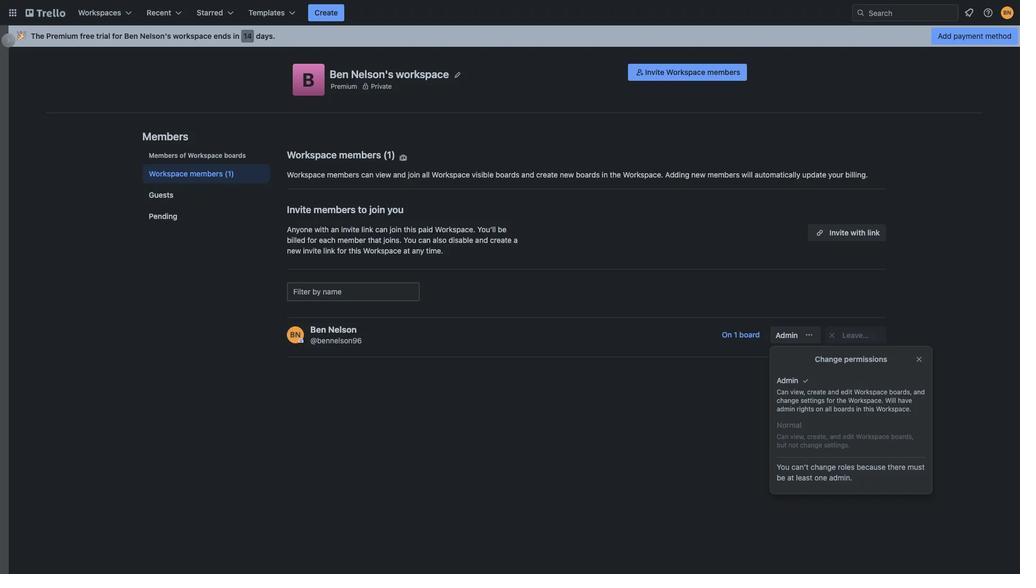 Task type: vqa. For each thing, say whether or not it's contained in the screenshot.
'board' icon
no



Task type: locate. For each thing, give the bounding box(es) containing it.
1 horizontal spatial with
[[851, 228, 866, 237]]

0 vertical spatial sm image
[[398, 153, 409, 163]]

any
[[412, 246, 424, 255]]

0 horizontal spatial workspace
[[173, 31, 212, 40]]

can down paid
[[419, 236, 431, 245]]

can view, create and edit workspace boards, and change settings for the workspace. will have admin rights on all boards in this workspace.
[[777, 388, 926, 413]]

you
[[404, 236, 417, 245], [777, 463, 790, 472]]

for inside banner
[[112, 31, 122, 40]]

with for anyone
[[315, 225, 329, 234]]

with inside anyone with an invite link can join this paid workspace. you'll be billed for each member that joins. you can also disable and create a new invite link for this workspace at any time.
[[315, 225, 329, 234]]

2 horizontal spatial new
[[692, 170, 706, 179]]

invite down the each
[[303, 246, 322, 255]]

0 horizontal spatial sm image
[[635, 67, 646, 78]]

0 horizontal spatial sm image
[[398, 153, 409, 163]]

0 horizontal spatial change
[[777, 397, 799, 405]]

sm image up view,
[[801, 375, 812, 386]]

1 up view
[[387, 149, 392, 161]]

1 vertical spatial invite
[[287, 204, 312, 215]]

back to home image
[[26, 4, 65, 21]]

0 horizontal spatial invite
[[287, 204, 312, 215]]

at left "least" at bottom
[[788, 473, 795, 482]]

2 vertical spatial invite
[[830, 228, 849, 237]]

join right to
[[370, 204, 385, 215]]

0 vertical spatial in
[[233, 31, 240, 40]]

at left the "any"
[[404, 246, 410, 255]]

1 horizontal spatial be
[[777, 473, 786, 482]]

0 horizontal spatial the
[[610, 170, 621, 179]]

admin up the 'can' at the bottom right of the page
[[777, 376, 801, 385]]

invite members to join you
[[287, 204, 404, 215]]

admin
[[776, 331, 799, 340], [777, 376, 801, 385]]

banner
[[9, 26, 1021, 47]]

with
[[315, 225, 329, 234], [851, 228, 866, 237]]

sm image right )
[[398, 153, 409, 163]]

1 right on
[[734, 330, 738, 339]]

1 vertical spatial workspace members
[[149, 169, 223, 178]]

0 vertical spatial change
[[777, 397, 799, 405]]

and left "edit" on the right bottom
[[829, 388, 840, 396]]

1 horizontal spatial invite
[[341, 225, 360, 234]]

0 vertical spatial at
[[404, 246, 410, 255]]

workspace. down will
[[877, 405, 912, 413]]

)
[[392, 149, 396, 161]]

0 vertical spatial 1
[[387, 149, 392, 161]]

payment
[[954, 31, 984, 40]]

2 horizontal spatial sm image
[[827, 330, 838, 341]]

2 horizontal spatial link
[[868, 228, 880, 237]]

1 vertical spatial can
[[376, 225, 388, 234]]

at
[[404, 246, 410, 255], [788, 473, 795, 482]]

2 horizontal spatial this
[[864, 405, 875, 413]]

workspace members can view and join all workspace visible boards and create new boards in the workspace. adding new members will automatically update your billing.
[[287, 170, 869, 179]]

0 horizontal spatial you
[[404, 236, 417, 245]]

members
[[708, 68, 741, 77], [339, 149, 381, 161], [190, 169, 223, 178], [327, 170, 359, 179], [708, 170, 740, 179], [314, 204, 356, 215]]

0 horizontal spatial with
[[315, 225, 329, 234]]

( 1 )
[[384, 149, 396, 161]]

0 horizontal spatial ben
[[124, 31, 138, 40]]

for right 'trial' in the top left of the page
[[112, 31, 122, 40]]

can't
[[792, 463, 809, 472]]

0 notifications image
[[963, 6, 976, 19]]

the inside can view, create and edit workspace boards, and change settings for the workspace. will have admin rights on all boards in this workspace.
[[837, 397, 847, 405]]

change inside you can't change roles because there must be at least one admin.
[[811, 463, 837, 472]]

workspace
[[173, 31, 212, 40], [396, 68, 449, 80]]

ben right 'trial' in the top left of the page
[[124, 31, 138, 40]]

the
[[610, 170, 621, 179], [837, 397, 847, 405]]

with inside button
[[851, 228, 866, 237]]

change
[[777, 397, 799, 405], [811, 463, 837, 472]]

all inside can view, create and edit workspace boards, and change settings for the workspace. will have admin rights on all boards in this workspace.
[[826, 405, 832, 413]]

0 vertical spatial can
[[361, 170, 374, 179]]

change up 'admin'
[[777, 397, 799, 405]]

invite up member
[[341, 225, 360, 234]]

on 1 board link
[[716, 326, 767, 343]]

1 horizontal spatial premium
[[331, 82, 357, 90]]

on 1 board
[[722, 330, 760, 339]]

admin.
[[830, 473, 853, 482]]

sm image inside the admin 'link'
[[804, 330, 815, 340]]

be left "least" at bottom
[[777, 473, 786, 482]]

1 horizontal spatial join
[[390, 225, 402, 234]]

2 vertical spatial this
[[864, 405, 875, 413]]

2 horizontal spatial join
[[408, 170, 420, 179]]

invite workspace members button
[[629, 64, 747, 81]]

0 horizontal spatial invite
[[303, 246, 322, 255]]

0 vertical spatial nelson's
[[140, 31, 171, 40]]

14
[[244, 31, 252, 40]]

nelson's down recent
[[140, 31, 171, 40]]

members up of
[[142, 130, 189, 142]]

sm image
[[398, 153, 409, 163], [801, 375, 812, 386]]

1 vertical spatial join
[[370, 204, 385, 215]]

0 horizontal spatial in
[[233, 31, 240, 40]]

2 horizontal spatial can
[[419, 236, 431, 245]]

change up one
[[811, 463, 837, 472]]

admin right board
[[776, 331, 799, 340]]

an
[[331, 225, 339, 234]]

confetti image
[[17, 31, 27, 40]]

join up joins.
[[390, 225, 402, 234]]

0 vertical spatial all
[[422, 170, 430, 179]]

0 vertical spatial premium
[[46, 31, 78, 40]]

members for members
[[142, 130, 189, 142]]

premium right the
[[46, 31, 78, 40]]

join
[[408, 170, 420, 179], [370, 204, 385, 215], [390, 225, 402, 234]]

this member is an admin of this workspace. image
[[299, 339, 304, 343]]

and right boards,
[[914, 388, 926, 396]]

0 vertical spatial invite
[[646, 68, 665, 77]]

1 vertical spatial the
[[837, 397, 847, 405]]

2 vertical spatial join
[[390, 225, 402, 234]]

2 vertical spatial can
[[419, 236, 431, 245]]

1 horizontal spatial create
[[537, 170, 558, 179]]

0 horizontal spatial at
[[404, 246, 410, 255]]

ben for ben nelson @bennelson96
[[311, 325, 326, 334]]

1 vertical spatial you
[[777, 463, 790, 472]]

starred button
[[191, 4, 240, 21]]

0 vertical spatial you
[[404, 236, 417, 245]]

sm image
[[635, 67, 646, 78], [804, 330, 815, 340], [827, 330, 838, 341]]

members for members of workspace boards
[[149, 152, 178, 160]]

1 horizontal spatial workspace
[[396, 68, 449, 80]]

update
[[803, 170, 827, 179]]

(1)
[[225, 169, 234, 178]]

1 vertical spatial members
[[149, 152, 178, 160]]

0 vertical spatial invite
[[341, 225, 360, 234]]

method
[[986, 31, 1012, 40]]

0 vertical spatial create
[[537, 170, 558, 179]]

ben inside banner
[[124, 31, 138, 40]]

1 horizontal spatial 1
[[734, 330, 738, 339]]

1 horizontal spatial sm image
[[801, 375, 812, 386]]

board
[[740, 330, 760, 339]]

2 vertical spatial ben
[[311, 325, 326, 334]]

link
[[362, 225, 374, 234], [868, 228, 880, 237], [324, 246, 335, 255]]

1 horizontal spatial ben
[[311, 325, 326, 334]]

workspace members left (
[[287, 149, 381, 161]]

1 vertical spatial invite
[[303, 246, 322, 255]]

0 horizontal spatial be
[[498, 225, 507, 234]]

workspace. up disable at left
[[435, 225, 476, 234]]

search image
[[857, 9, 866, 17]]

1 inside on 1 board link
[[734, 330, 738, 339]]

ben inside ben nelson @bennelson96
[[311, 325, 326, 334]]

because
[[857, 463, 886, 472]]

new
[[560, 170, 574, 179], [692, 170, 706, 179], [287, 246, 301, 255]]

join right view
[[408, 170, 420, 179]]

0 horizontal spatial this
[[349, 246, 361, 255]]

can
[[361, 170, 374, 179], [376, 225, 388, 234], [419, 236, 431, 245]]

recent button
[[140, 4, 188, 21]]

1 horizontal spatial all
[[826, 405, 832, 413]]

2 vertical spatial in
[[857, 405, 862, 413]]

0 vertical spatial be
[[498, 225, 507, 234]]

invite for invite members to join you
[[287, 204, 312, 215]]

Search field
[[866, 5, 959, 21]]

0 horizontal spatial nelson's
[[140, 31, 171, 40]]

ben up the @bennelson96
[[311, 325, 326, 334]]

1 horizontal spatial sm image
[[804, 330, 815, 340]]

ben nelson (bennelson96) image
[[1002, 6, 1014, 19]]

2 horizontal spatial ben
[[330, 68, 349, 80]]

for right settings
[[827, 397, 836, 405]]

invite with link button
[[809, 224, 887, 241]]

on
[[816, 405, 824, 413]]

paid
[[419, 225, 433, 234]]

1 vertical spatial 1
[[734, 330, 738, 339]]

in inside banner
[[233, 31, 240, 40]]

sm image inside leave… link
[[827, 330, 838, 341]]

and down you'll
[[476, 236, 488, 245]]

you up the "any"
[[404, 236, 417, 245]]

1 horizontal spatial invite
[[646, 68, 665, 77]]

0 horizontal spatial new
[[287, 246, 301, 255]]

can left view
[[361, 170, 374, 179]]

workspace.
[[623, 170, 664, 179], [435, 225, 476, 234], [849, 397, 884, 405], [877, 405, 912, 413]]

2 vertical spatial create
[[808, 388, 827, 396]]

0 vertical spatial members
[[142, 130, 189, 142]]

ben for ben nelson's workspace
[[330, 68, 349, 80]]

members
[[142, 130, 189, 142], [149, 152, 178, 160]]

admin
[[777, 405, 796, 413]]

create inside anyone with an invite link can join this paid workspace. you'll be billed for each member that joins. you can also disable and create a new invite link for this workspace at any time.
[[490, 236, 512, 245]]

2 horizontal spatial invite
[[830, 228, 849, 237]]

workspace
[[667, 68, 706, 77], [287, 149, 337, 161], [188, 152, 223, 160], [149, 169, 188, 178], [287, 170, 325, 179], [432, 170, 470, 179], [363, 246, 402, 255], [855, 388, 888, 396]]

you'll
[[478, 225, 496, 234]]

ben right b
[[330, 68, 349, 80]]

be right you'll
[[498, 225, 507, 234]]

can up that
[[376, 225, 388, 234]]

you left can't
[[777, 463, 790, 472]]

0 vertical spatial join
[[408, 170, 420, 179]]

2 horizontal spatial create
[[808, 388, 827, 396]]

premium right b button
[[331, 82, 357, 90]]

you inside you can't change roles because there must be at least one admin.
[[777, 463, 790, 472]]

leave… link
[[826, 326, 887, 343]]

1 vertical spatial at
[[788, 473, 795, 482]]

1 vertical spatial all
[[826, 405, 832, 413]]

members inside button
[[708, 68, 741, 77]]

sm image for leave… link
[[827, 330, 838, 341]]

1 horizontal spatial in
[[602, 170, 608, 179]]

workspace members down of
[[149, 169, 223, 178]]

guests
[[149, 190, 174, 199]]

1 vertical spatial this
[[349, 246, 361, 255]]

roles
[[839, 463, 855, 472]]

members of workspace boards
[[149, 152, 246, 160]]

0 horizontal spatial all
[[422, 170, 430, 179]]

sm image inside the invite workspace members button
[[635, 67, 646, 78]]

0 vertical spatial ben
[[124, 31, 138, 40]]

1 horizontal spatial at
[[788, 473, 795, 482]]

workspace inside can view, create and edit workspace boards, and change settings for the workspace. will have admin rights on all boards in this workspace.
[[855, 388, 888, 396]]

0 horizontal spatial workspace members
[[149, 169, 223, 178]]

join inside anyone with an invite link can join this paid workspace. you'll be billed for each member that joins. you can also disable and create a new invite link for this workspace at any time.
[[390, 225, 402, 234]]

guests link
[[142, 186, 270, 205]]

1 horizontal spatial this
[[404, 225, 417, 234]]

members left of
[[149, 152, 178, 160]]

all
[[422, 170, 430, 179], [826, 405, 832, 413]]

sm image for the invite workspace members button
[[635, 67, 646, 78]]

nelson's up private on the top left of page
[[351, 68, 394, 80]]

all right view
[[422, 170, 430, 179]]

1 vertical spatial workspace
[[396, 68, 449, 80]]

all right the on
[[826, 405, 832, 413]]

view
[[376, 170, 391, 179]]

Filter by name text field
[[287, 282, 420, 301]]

also
[[433, 236, 447, 245]]

invite
[[646, 68, 665, 77], [287, 204, 312, 215], [830, 228, 849, 237]]

1
[[387, 149, 392, 161], [734, 330, 738, 339]]

1 horizontal spatial change
[[811, 463, 837, 472]]

anyone with an invite link can join this paid workspace. you'll be billed for each member that joins. you can also disable and create a new invite link for this workspace at any time.
[[287, 225, 518, 255]]

one
[[815, 473, 828, 482]]

the
[[31, 31, 44, 40]]

for inside can view, create and edit workspace boards, and change settings for the workspace. will have admin rights on all boards in this workspace.
[[827, 397, 836, 405]]

disable
[[449, 236, 474, 245]]

0 vertical spatial admin
[[776, 331, 799, 340]]

this inside can view, create and edit workspace boards, and change settings for the workspace. will have admin rights on all boards in this workspace.
[[864, 405, 875, 413]]

and right "visible"
[[522, 170, 535, 179]]

1 vertical spatial ben
[[330, 68, 349, 80]]

trial
[[96, 31, 110, 40]]

you
[[388, 204, 404, 215]]

1 horizontal spatial workspace members
[[287, 149, 381, 161]]

0 vertical spatial workspace
[[173, 31, 212, 40]]

(
[[384, 149, 387, 161]]

0 horizontal spatial create
[[490, 236, 512, 245]]

anyone
[[287, 225, 313, 234]]

1 vertical spatial create
[[490, 236, 512, 245]]

adding
[[666, 170, 690, 179]]

1 horizontal spatial link
[[362, 225, 374, 234]]

0 horizontal spatial join
[[370, 204, 385, 215]]

1 horizontal spatial can
[[376, 225, 388, 234]]



Task type: describe. For each thing, give the bounding box(es) containing it.
add payment method link
[[932, 28, 1019, 45]]

@bennelson96
[[311, 336, 362, 345]]

time.
[[426, 246, 444, 255]]

for down member
[[337, 246, 347, 255]]

workspace inside anyone with an invite link can join this paid workspace. you'll be billed for each member that joins. you can also disable and create a new invite link for this workspace at any time.
[[363, 246, 402, 255]]

be inside anyone with an invite link can join this paid workspace. you'll be billed for each member that joins. you can also disable and create a new invite link for this workspace at any time.
[[498, 225, 507, 234]]

1 vertical spatial in
[[602, 170, 608, 179]]

add
[[939, 31, 952, 40]]

will
[[886, 397, 897, 405]]

new inside anyone with an invite link can join this paid workspace. you'll be billed for each member that joins. you can also disable and create a new invite link for this workspace at any time.
[[287, 246, 301, 255]]

view,
[[791, 388, 806, 396]]

change
[[816, 355, 843, 364]]

a
[[514, 236, 518, 245]]

be inside you can't change roles because there must be at least one admin.
[[777, 473, 786, 482]]

to
[[358, 204, 367, 215]]

primary element
[[0, 0, 1021, 26]]

nelson's inside banner
[[140, 31, 171, 40]]

will
[[742, 170, 753, 179]]

workspace. inside anyone with an invite link can join this paid workspace. you'll be billed for each member that joins. you can also disable and create a new invite link for this workspace at any time.
[[435, 225, 476, 234]]

for left the each
[[308, 236, 317, 245]]

admin link
[[771, 326, 821, 343]]

and right view
[[393, 170, 406, 179]]

nelson
[[328, 325, 357, 334]]

invite for invite workspace members
[[646, 68, 665, 77]]

can
[[777, 388, 789, 396]]

templates
[[249, 8, 285, 17]]

🎉
[[17, 31, 27, 40]]

at inside anyone with an invite link can join this paid workspace. you'll be billed for each member that joins. you can also disable and create a new invite link for this workspace at any time.
[[404, 246, 410, 255]]

visible
[[472, 170, 494, 179]]

0 vertical spatial the
[[610, 170, 621, 179]]

boards,
[[890, 388, 913, 396]]

1 horizontal spatial nelson's
[[351, 68, 394, 80]]

joins.
[[384, 236, 402, 245]]

recent
[[147, 8, 171, 17]]

workspace. left adding at top right
[[623, 170, 664, 179]]

workspaces button
[[72, 4, 138, 21]]

invite for invite with link
[[830, 228, 849, 237]]

ben nelson @bennelson96
[[311, 325, 362, 345]]

days.
[[256, 31, 275, 40]]

leave…
[[843, 331, 870, 340]]

change inside can view, create and edit workspace boards, and change settings for the workspace. will have admin rights on all boards in this workspace.
[[777, 397, 799, 405]]

create inside can view, create and edit workspace boards, and change settings for the workspace. will have admin rights on all boards in this workspace.
[[808, 388, 827, 396]]

1 vertical spatial admin
[[777, 376, 801, 385]]

permissions
[[845, 355, 888, 364]]

you can't change roles because there must be at least one admin.
[[777, 463, 925, 482]]

at inside you can't change roles because there must be at least one admin.
[[788, 473, 795, 482]]

automatically
[[755, 170, 801, 179]]

least
[[797, 473, 813, 482]]

workspace inside button
[[667, 68, 706, 77]]

0 vertical spatial workspace members
[[287, 149, 381, 161]]

your
[[829, 170, 844, 179]]

settings
[[801, 397, 825, 405]]

invite workspace members
[[646, 68, 741, 77]]

link inside button
[[868, 228, 880, 237]]

of
[[180, 152, 186, 160]]

open information menu image
[[984, 7, 994, 18]]

premium inside banner
[[46, 31, 78, 40]]

1 horizontal spatial new
[[560, 170, 574, 179]]

with for invite
[[851, 228, 866, 237]]

1 for on
[[734, 330, 738, 339]]

workspace. down "edit" on the right bottom
[[849, 397, 884, 405]]

workspace inside banner
[[173, 31, 212, 40]]

add payment method
[[939, 31, 1012, 40]]

private
[[371, 82, 392, 90]]

billing.
[[846, 170, 869, 179]]

boards inside can view, create and edit workspace boards, and change settings for the workspace. will have admin rights on all boards in this workspace.
[[834, 405, 855, 413]]

have
[[899, 397, 913, 405]]

member
[[338, 236, 366, 245]]

create
[[315, 8, 338, 17]]

edit
[[842, 388, 853, 396]]

templates button
[[242, 4, 302, 21]]

pending
[[149, 212, 178, 221]]

invite with link
[[830, 228, 880, 237]]

🎉 the premium free trial for ben nelson's workspace ends in 14 days.
[[17, 31, 275, 40]]

in inside can view, create and edit workspace boards, and change settings for the workspace. will have admin rights on all boards in this workspace.
[[857, 405, 862, 413]]

ben nelson's workspace
[[330, 68, 449, 80]]

0 horizontal spatial link
[[324, 246, 335, 255]]

and inside anyone with an invite link can join this paid workspace. you'll be billed for each member that joins. you can also disable and create a new invite link for this workspace at any time.
[[476, 236, 488, 245]]

b
[[303, 69, 315, 90]]

ends
[[214, 31, 231, 40]]

create button
[[308, 4, 345, 21]]

change permissions
[[816, 355, 888, 364]]

there
[[888, 463, 906, 472]]

each
[[319, 236, 336, 245]]

that
[[368, 236, 382, 245]]

starred
[[197, 8, 223, 17]]

pending link
[[142, 207, 270, 226]]

b button
[[293, 64, 325, 96]]

workspaces
[[78, 8, 121, 17]]

you inside anyone with an invite link can join this paid workspace. you'll be billed for each member that joins. you can also disable and create a new invite link for this workspace at any time.
[[404, 236, 417, 245]]

1 vertical spatial premium
[[331, 82, 357, 90]]

on
[[722, 330, 733, 339]]

1 for (
[[387, 149, 392, 161]]

free
[[80, 31, 94, 40]]

rights
[[797, 405, 815, 413]]

1 vertical spatial sm image
[[801, 375, 812, 386]]

must
[[908, 463, 925, 472]]

billed
[[287, 236, 306, 245]]

banner containing 🎉
[[9, 26, 1021, 47]]

admin inside 'link'
[[776, 331, 799, 340]]

0 horizontal spatial can
[[361, 170, 374, 179]]



